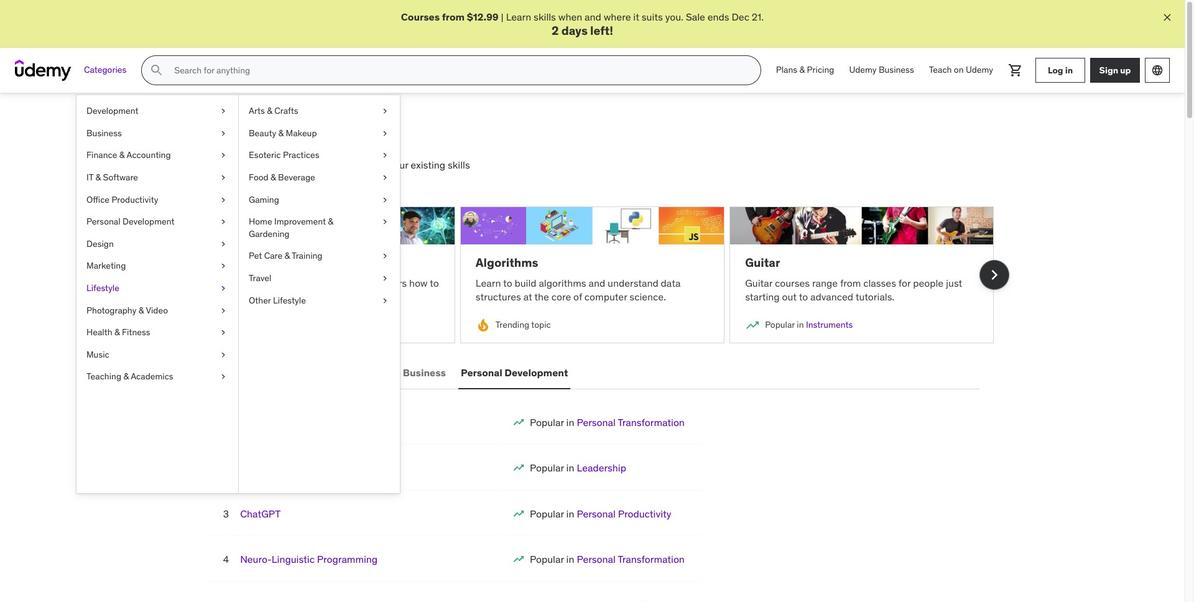 Task type: vqa. For each thing, say whether or not it's contained in the screenshot.
the Learn in the Learn to build algorithms and understand data structures at the core of computer science.
yes



Task type: describe. For each thing, give the bounding box(es) containing it.
topics
[[353, 123, 398, 142]]

guitar for guitar courses range from classes for people just starting out to advanced tutorials.
[[746, 277, 773, 289]]

submit search image
[[150, 63, 165, 78]]

esoteric practices link
[[239, 145, 400, 167]]

use
[[206, 277, 224, 289]]

xsmall image for food & beverage
[[380, 172, 390, 184]]

xsmall image for beauty & makeup
[[380, 127, 390, 140]]

skills inside courses from $12.99 | learn skills when and where it suits you. sale ends dec 21. 2 days left!
[[534, 11, 556, 23]]

from inside guitar courses range from classes for people just starting out to advanced tutorials.
[[841, 277, 862, 289]]

it & software link
[[77, 167, 238, 189]]

your
[[389, 158, 409, 171]]

xsmall image for office productivity
[[218, 194, 228, 206]]

range
[[813, 277, 838, 289]]

popular and trending topics
[[191, 123, 398, 142]]

software
[[103, 172, 138, 183]]

log
[[1049, 65, 1064, 76]]

chatgpt link
[[240, 508, 281, 520]]

1 horizontal spatial productivity
[[618, 508, 672, 520]]

to up other lifestyle link
[[321, 277, 330, 289]]

core
[[552, 291, 571, 303]]

popular in personal transformation for second personal transformation link from the top
[[530, 553, 685, 566]]

xsmall image for development
[[218, 105, 228, 117]]

business for business link
[[87, 127, 122, 139]]

gaming
[[249, 194, 279, 205]]

pet care & training link
[[239, 245, 400, 268]]

academics
[[131, 371, 173, 382]]

other lifestyle
[[249, 295, 306, 306]]

esoteric practices
[[249, 150, 320, 161]]

how
[[409, 277, 428, 289]]

fitness
[[122, 327, 150, 338]]

probability
[[271, 277, 319, 289]]

& for software
[[96, 172, 101, 183]]

& for makeup
[[279, 127, 284, 139]]

accounting
[[127, 150, 171, 161]]

plans
[[776, 64, 798, 76]]

popular in
[[226, 319, 265, 331]]

music
[[87, 349, 109, 360]]

linguistic
[[272, 553, 315, 566]]

from inside 'use statistical probability to teach computers how to learn from data.'
[[231, 291, 252, 303]]

esoteric
[[249, 150, 281, 161]]

xsmall image for home improvement & gardening
[[380, 216, 390, 228]]

gardening
[[249, 228, 290, 239]]

2 udemy from the left
[[966, 64, 994, 76]]

to inside guitar courses range from classes for people just starting out to advanced tutorials.
[[799, 291, 809, 303]]

xsmall image for personal development
[[218, 216, 228, 228]]

& inside home improvement & gardening
[[328, 216, 334, 227]]

or
[[340, 158, 349, 171]]

teach
[[332, 277, 357, 289]]

popular for the leadership link
[[530, 462, 564, 474]]

pet care & training
[[249, 250, 323, 262]]

& for crafts
[[267, 105, 272, 116]]

to right 'how'
[[430, 277, 439, 289]]

pet
[[249, 250, 262, 262]]

|
[[501, 11, 504, 23]]

popular for second personal transformation link from the bottom of the page
[[530, 416, 564, 429]]

xsmall image for photography & video
[[218, 305, 228, 317]]

travel
[[249, 273, 272, 284]]

carousel element
[[191, 192, 1010, 358]]

trending topic image
[[476, 318, 491, 333]]

leadership link
[[577, 462, 627, 474]]

$12.99
[[467, 11, 499, 23]]

udemy image
[[15, 60, 72, 81]]

in right log
[[1066, 65, 1074, 76]]

days
[[562, 23, 588, 38]]

pricing
[[808, 64, 835, 76]]

from inside courses from $12.99 | learn skills when and where it suits you. sale ends dec 21. 2 days left!
[[442, 11, 465, 23]]

arts & crafts link
[[239, 100, 400, 122]]

xsmall image for finance & accounting
[[218, 150, 228, 162]]

0 vertical spatial productivity
[[112, 194, 158, 205]]

trending
[[496, 319, 530, 331]]

learn for algorithms
[[476, 277, 501, 289]]

xsmall image for health & fitness
[[218, 327, 228, 339]]

& for academics
[[124, 371, 129, 382]]

travel link
[[239, 268, 400, 290]]

completely
[[268, 158, 317, 171]]

& for fitness
[[114, 327, 120, 338]]

next image
[[985, 265, 1005, 285]]

left!
[[591, 23, 614, 38]]

neuro-linguistic programming
[[240, 553, 378, 566]]

sign up
[[1100, 65, 1132, 76]]

photography
[[87, 305, 137, 316]]

gaming link
[[239, 189, 400, 211]]

dec
[[732, 11, 750, 23]]

learn inside courses from $12.99 | learn skills when and where it suits you. sale ends dec 21. 2 days left!
[[506, 11, 532, 23]]

at
[[524, 291, 533, 303]]

5 cell from the top
[[530, 599, 685, 602]]

& for beverage
[[271, 172, 276, 183]]

3 cell from the top
[[530, 508, 672, 520]]

algorithms
[[476, 255, 539, 270]]

health
[[87, 327, 112, 338]]

algorithms
[[539, 277, 587, 289]]

science.
[[630, 291, 666, 303]]

1 personal transformation link from the top
[[577, 416, 685, 429]]

health & fitness
[[87, 327, 150, 338]]

people
[[914, 277, 944, 289]]

improve
[[351, 158, 387, 171]]

data
[[661, 277, 681, 289]]

home
[[249, 216, 272, 227]]

computer
[[585, 291, 628, 303]]

advanced
[[811, 291, 854, 303]]

& for pricing
[[800, 64, 805, 76]]

personal inside button
[[461, 367, 503, 379]]

home improvement & gardening link
[[239, 211, 400, 245]]

something
[[218, 158, 266, 171]]

new
[[319, 158, 338, 171]]

makeup
[[286, 127, 317, 139]]

personal for second personal transformation link from the top
[[577, 553, 616, 566]]

2 personal transformation link from the top
[[577, 553, 685, 566]]

trending
[[285, 123, 350, 142]]

photography & video link
[[77, 300, 238, 322]]

in for instruments link
[[797, 319, 804, 331]]

xsmall image for it & software
[[218, 172, 228, 184]]

personal up design
[[87, 216, 120, 227]]

popular in image for second personal transformation link from the top
[[513, 553, 525, 566]]

1 vertical spatial popular in image
[[513, 462, 525, 474]]

it
[[634, 11, 640, 23]]

lifestyle link
[[77, 278, 238, 300]]

neuro-
[[240, 553, 272, 566]]

0 vertical spatial development
[[87, 105, 139, 116]]

transformation for second personal transformation link from the top
[[618, 553, 685, 566]]

xsmall image for music
[[218, 349, 228, 361]]

& for video
[[139, 305, 144, 316]]

computers
[[359, 277, 407, 289]]

& right care
[[285, 250, 290, 262]]

xsmall image for gaming
[[380, 194, 390, 206]]

udemy inside 'link'
[[850, 64, 877, 76]]

instruments link
[[807, 319, 853, 331]]

transformation for second personal transformation link from the bottom of the page
[[618, 416, 685, 429]]

you.
[[666, 11, 684, 23]]

courses
[[775, 277, 810, 289]]

teaching
[[87, 371, 121, 382]]

xsmall image for other lifestyle
[[380, 295, 390, 307]]

other lifestyle link
[[239, 290, 400, 312]]

bestselling
[[208, 367, 262, 379]]

sign up link
[[1091, 58, 1141, 83]]

and inside learn to build algorithms and understand data structures at the core of computer science.
[[589, 277, 606, 289]]

courses from $12.99 | learn skills when and where it suits you. sale ends dec 21. 2 days left!
[[401, 11, 764, 38]]



Task type: locate. For each thing, give the bounding box(es) containing it.
xsmall image inside it & software "link"
[[218, 172, 228, 184]]

& for accounting
[[119, 150, 125, 161]]

0 vertical spatial business
[[879, 64, 915, 76]]

popular for second personal transformation link from the top
[[530, 553, 564, 566]]

development down office productivity link in the top left of the page
[[123, 216, 175, 227]]

popular in image for personal productivity link
[[513, 508, 525, 520]]

xsmall image up topics
[[380, 105, 390, 117]]

practices
[[283, 150, 320, 161]]

1 horizontal spatial learn
[[476, 277, 501, 289]]

2 vertical spatial and
[[589, 277, 606, 289]]

0 vertical spatial popular in personal transformation
[[530, 416, 685, 429]]

finance
[[87, 150, 117, 161]]

1 vertical spatial business
[[87, 127, 122, 139]]

in for the leadership link
[[567, 462, 575, 474]]

learning
[[257, 255, 306, 270]]

popular in image for second personal transformation link from the bottom of the page
[[513, 416, 525, 429]]

xsmall image inside finance & accounting link
[[218, 150, 228, 162]]

marketing
[[87, 260, 126, 272]]

office productivity link
[[77, 189, 238, 211]]

popular in image left popular in leadership
[[513, 462, 525, 474]]

0 vertical spatial skills
[[534, 11, 556, 23]]

xsmall image down popular in
[[218, 371, 228, 383]]

trending topic
[[496, 319, 551, 331]]

teach on udemy link
[[922, 56, 1001, 85]]

music link
[[77, 344, 238, 366]]

office
[[87, 194, 110, 205]]

1 vertical spatial personal transformation link
[[577, 553, 685, 566]]

udemy
[[850, 64, 877, 76], [966, 64, 994, 76]]

Search for anything text field
[[172, 60, 746, 81]]

xsmall image inside beauty & makeup link
[[380, 127, 390, 140]]

choose a language image
[[1152, 64, 1164, 77]]

xsmall image for marketing
[[218, 260, 228, 273]]

popular in instruments
[[766, 319, 853, 331]]

guitar courses range from classes for people just starting out to advanced tutorials.
[[746, 277, 963, 303]]

xsmall image for esoteric practices
[[380, 150, 390, 162]]

1 vertical spatial personal development
[[461, 367, 568, 379]]

in left leadership
[[567, 462, 575, 474]]

4 cell from the top
[[530, 553, 685, 566]]

xsmall image inside arts & crafts link
[[380, 105, 390, 117]]

xsmall image inside gaming link
[[380, 194, 390, 206]]

personal development down the trending
[[461, 367, 568, 379]]

skills
[[534, 11, 556, 23], [448, 158, 470, 171]]

in for second personal transformation link from the bottom of the page
[[567, 416, 575, 429]]

2 horizontal spatial business
[[879, 64, 915, 76]]

&
[[800, 64, 805, 76], [267, 105, 272, 116], [279, 127, 284, 139], [119, 150, 125, 161], [96, 172, 101, 183], [271, 172, 276, 183], [328, 216, 334, 227], [285, 250, 290, 262], [139, 305, 144, 316], [114, 327, 120, 338], [124, 371, 129, 382]]

xsmall image down computers
[[380, 295, 390, 307]]

0 vertical spatial from
[[442, 11, 465, 23]]

2 vertical spatial business
[[403, 367, 446, 379]]

teaching & academics link
[[77, 366, 238, 388]]

structures
[[476, 291, 521, 303]]

popular for instruments link
[[766, 319, 795, 331]]

photography & video
[[87, 305, 168, 316]]

to
[[321, 277, 330, 289], [430, 277, 439, 289], [503, 277, 513, 289], [799, 291, 809, 303]]

close image
[[1162, 11, 1174, 24]]

popular in image inside carousel element
[[746, 318, 761, 333]]

lifestyle down marketing
[[87, 283, 119, 294]]

shopping cart with 0 items image
[[1009, 63, 1024, 78]]

personal down leadership
[[577, 508, 616, 520]]

xsmall image inside the lifestyle link
[[218, 283, 228, 295]]

xsmall image inside teaching & academics link
[[218, 371, 228, 383]]

in down popular in personal productivity
[[567, 553, 575, 566]]

xsmall image inside personal development link
[[218, 216, 228, 228]]

learn right |
[[506, 11, 532, 23]]

& right health
[[114, 327, 120, 338]]

beauty
[[249, 127, 276, 139]]

xsmall image for travel
[[380, 273, 390, 285]]

1 vertical spatial from
[[841, 277, 862, 289]]

xsmall image
[[218, 105, 228, 117], [218, 127, 228, 140], [380, 127, 390, 140], [218, 150, 228, 162], [380, 150, 390, 162], [380, 172, 390, 184], [218, 194, 228, 206], [380, 216, 390, 228], [218, 238, 228, 250], [218, 260, 228, 273], [380, 273, 390, 285], [218, 283, 228, 295], [218, 305, 228, 317], [218, 327, 228, 339]]

where
[[604, 11, 631, 23]]

personal down trending topic icon
[[461, 367, 503, 379]]

teaching & academics
[[87, 371, 173, 382]]

beverage
[[278, 172, 315, 183]]

and inside courses from $12.99 | learn skills when and where it suits you. sale ends dec 21. 2 days left!
[[585, 11, 602, 23]]

2 cell from the top
[[530, 462, 627, 474]]

personal development inside button
[[461, 367, 568, 379]]

popular in leadership
[[530, 462, 627, 474]]

xsmall image inside music link
[[218, 349, 228, 361]]

2 vertical spatial development
[[505, 367, 568, 379]]

1 horizontal spatial personal development
[[461, 367, 568, 379]]

xsmall image inside photography & video "link"
[[218, 305, 228, 317]]

development for personal development button
[[505, 367, 568, 379]]

improvement
[[274, 216, 326, 227]]

popular in personal transformation for second personal transformation link from the bottom of the page
[[530, 416, 685, 429]]

& right plans
[[800, 64, 805, 76]]

transformation
[[618, 416, 685, 429], [618, 553, 685, 566]]

development for personal development link
[[123, 216, 175, 227]]

0 horizontal spatial personal development
[[87, 216, 175, 227]]

1 horizontal spatial from
[[442, 11, 465, 23]]

1 vertical spatial skills
[[448, 158, 470, 171]]

popular in personal transformation up leadership
[[530, 416, 685, 429]]

it & software
[[87, 172, 138, 183]]

xsmall image inside other lifestyle link
[[380, 295, 390, 307]]

personal development for personal development link
[[87, 216, 175, 227]]

development down "categories" dropdown button
[[87, 105, 139, 116]]

design
[[87, 238, 114, 249]]

business inside button
[[403, 367, 446, 379]]

0 horizontal spatial popular in image
[[206, 318, 221, 333]]

2 transformation from the top
[[618, 553, 685, 566]]

personal for second personal transformation link from the bottom of the page
[[577, 416, 616, 429]]

business inside 'link'
[[879, 64, 915, 76]]

udemy business
[[850, 64, 915, 76]]

skills right existing
[[448, 158, 470, 171]]

food & beverage link
[[239, 167, 400, 189]]

personal for personal productivity link
[[577, 508, 616, 520]]

finance & accounting
[[87, 150, 171, 161]]

beauty & makeup link
[[239, 122, 400, 145]]

up
[[1121, 65, 1132, 76]]

in up popular in leadership
[[567, 416, 575, 429]]

sale
[[686, 11, 706, 23]]

of
[[574, 291, 583, 303]]

machine
[[206, 255, 254, 270]]

1 vertical spatial development
[[123, 216, 175, 227]]

udemy right 'pricing'
[[850, 64, 877, 76]]

0 vertical spatial popular in image
[[206, 318, 221, 333]]

statistical
[[226, 277, 269, 289]]

from down 'statistical'
[[231, 291, 252, 303]]

just
[[947, 277, 963, 289]]

1 horizontal spatial skills
[[534, 11, 556, 23]]

personal transformation link
[[577, 416, 685, 429], [577, 553, 685, 566]]

xsmall image inside home improvement & gardening link
[[380, 216, 390, 228]]

1 vertical spatial and
[[254, 123, 282, 142]]

xsmall image inside food & beverage link
[[380, 172, 390, 184]]

popular in image
[[206, 318, 221, 333], [513, 462, 525, 474]]

xsmall image for design
[[218, 238, 228, 250]]

xsmall image for lifestyle
[[218, 283, 228, 295]]

1 vertical spatial popular in personal transformation
[[530, 553, 685, 566]]

0 horizontal spatial business
[[87, 127, 122, 139]]

understand
[[608, 277, 659, 289]]

from left "$12.99"
[[442, 11, 465, 23]]

popular for personal productivity link
[[530, 508, 564, 520]]

0 vertical spatial transformation
[[618, 416, 685, 429]]

guitar for guitar
[[746, 255, 781, 270]]

tutorials.
[[856, 291, 895, 303]]

learn for popular and trending topics
[[191, 158, 216, 171]]

plans & pricing
[[776, 64, 835, 76]]

xsmall image up computers
[[380, 250, 390, 263]]

& right finance
[[119, 150, 125, 161]]

other
[[249, 295, 271, 306]]

1 vertical spatial lifestyle
[[273, 295, 306, 306]]

xsmall image inside esoteric practices link
[[380, 150, 390, 162]]

1 vertical spatial learn
[[191, 158, 216, 171]]

lifestyle
[[87, 283, 119, 294], [273, 295, 306, 306]]

2 horizontal spatial from
[[841, 277, 862, 289]]

0 horizontal spatial learn
[[191, 158, 216, 171]]

0 vertical spatial personal transformation link
[[577, 416, 685, 429]]

& right beauty
[[279, 127, 284, 139]]

xsmall image inside travel link
[[380, 273, 390, 285]]

starting
[[746, 291, 780, 303]]

2 horizontal spatial learn
[[506, 11, 532, 23]]

for
[[899, 277, 911, 289]]

popular in image down learn
[[206, 318, 221, 333]]

personal up leadership
[[577, 416, 616, 429]]

finance & accounting link
[[77, 145, 238, 167]]

xsmall image
[[380, 105, 390, 117], [218, 172, 228, 184], [380, 194, 390, 206], [218, 216, 228, 228], [380, 250, 390, 263], [380, 295, 390, 307], [218, 349, 228, 361], [218, 371, 228, 383]]

& left video
[[139, 305, 144, 316]]

2 vertical spatial learn
[[476, 277, 501, 289]]

personal development link
[[77, 211, 238, 233]]

& right the it
[[96, 172, 101, 183]]

popular in personal transformation
[[530, 416, 685, 429], [530, 553, 685, 566]]

video
[[146, 305, 168, 316]]

1 guitar from the top
[[746, 255, 781, 270]]

in left instruments link
[[797, 319, 804, 331]]

xsmall image for arts & crafts
[[380, 105, 390, 117]]

0 horizontal spatial skills
[[448, 158, 470, 171]]

arts & crafts
[[249, 105, 298, 116]]

1 popular in personal transformation from the top
[[530, 416, 685, 429]]

in for personal productivity link
[[567, 508, 575, 520]]

from up advanced
[[841, 277, 862, 289]]

development link
[[77, 100, 238, 122]]

0 horizontal spatial productivity
[[112, 194, 158, 205]]

1 horizontal spatial udemy
[[966, 64, 994, 76]]

0 vertical spatial guitar
[[746, 255, 781, 270]]

xsmall image inside development link
[[218, 105, 228, 117]]

categories button
[[77, 56, 134, 85]]

personal development
[[87, 216, 175, 227], [461, 367, 568, 379]]

popular in image
[[746, 318, 761, 333], [513, 416, 525, 429], [513, 508, 525, 520], [513, 553, 525, 566]]

1 udemy from the left
[[850, 64, 877, 76]]

& right arts
[[267, 105, 272, 116]]

0 vertical spatial learn
[[506, 11, 532, 23]]

1 transformation from the top
[[618, 416, 685, 429]]

arts
[[249, 105, 265, 116]]

xsmall image down something
[[218, 172, 228, 184]]

machine learning
[[206, 255, 306, 270]]

0 horizontal spatial lifestyle
[[87, 283, 119, 294]]

udemy right "on"
[[966, 64, 994, 76]]

skills up 2 on the top left of page
[[534, 11, 556, 23]]

in down popular in leadership
[[567, 508, 575, 520]]

in for second personal transformation link from the top
[[567, 553, 575, 566]]

& right teaching
[[124, 371, 129, 382]]

xsmall image inside pet care & training link
[[380, 250, 390, 263]]

business for business button
[[403, 367, 446, 379]]

and up left! at top
[[585, 11, 602, 23]]

development down topic
[[505, 367, 568, 379]]

teach on udemy
[[930, 64, 994, 76]]

0 horizontal spatial udemy
[[850, 64, 877, 76]]

sign
[[1100, 65, 1119, 76]]

0 vertical spatial personal development
[[87, 216, 175, 227]]

cell
[[530, 416, 685, 429], [530, 462, 627, 474], [530, 508, 672, 520], [530, 553, 685, 566], [530, 599, 685, 602]]

2
[[552, 23, 559, 38]]

personal transformation link up the leadership link
[[577, 416, 685, 429]]

guitar inside guitar courses range from classes for people just starting out to advanced tutorials.
[[746, 277, 773, 289]]

personal transformation link down personal productivity link
[[577, 553, 685, 566]]

instruments
[[807, 319, 853, 331]]

2 popular in personal transformation from the top
[[530, 553, 685, 566]]

learn inside learn to build algorithms and understand data structures at the core of computer science.
[[476, 277, 501, 289]]

personal development for personal development button
[[461, 367, 568, 379]]

marketing link
[[77, 255, 238, 278]]

and up computer
[[589, 277, 606, 289]]

1 vertical spatial guitar
[[746, 277, 773, 289]]

build
[[515, 277, 537, 289]]

learn up 'structures' at the left of page
[[476, 277, 501, 289]]

learn left something
[[191, 158, 216, 171]]

xsmall image for pet care & training
[[380, 250, 390, 263]]

xsmall image inside business link
[[218, 127, 228, 140]]

in down other
[[258, 319, 265, 331]]

xsmall image up bestselling
[[218, 349, 228, 361]]

classes
[[864, 277, 897, 289]]

xsmall image inside marketing link
[[218, 260, 228, 273]]

the
[[535, 291, 549, 303]]

to up 'structures' at the left of page
[[503, 277, 513, 289]]

health & fitness link
[[77, 322, 238, 344]]

chatgpt
[[240, 508, 281, 520]]

lifestyle down probability
[[273, 295, 306, 306]]

xsmall image inside office productivity link
[[218, 194, 228, 206]]

xsmall image inside health & fitness "link"
[[218, 327, 228, 339]]

xsmall image inside the 'design' link
[[218, 238, 228, 250]]

on
[[955, 64, 964, 76]]

personal down popular in personal productivity
[[577, 553, 616, 566]]

xsmall image down your at the top left of the page
[[380, 194, 390, 206]]

1 horizontal spatial business
[[403, 367, 446, 379]]

in
[[1066, 65, 1074, 76], [258, 319, 265, 331], [797, 319, 804, 331], [567, 416, 575, 429], [567, 462, 575, 474], [567, 508, 575, 520], [567, 553, 575, 566]]

1 horizontal spatial lifestyle
[[273, 295, 306, 306]]

2 vertical spatial from
[[231, 291, 252, 303]]

1 vertical spatial productivity
[[618, 508, 672, 520]]

personal development down office productivity
[[87, 216, 175, 227]]

xsmall image left home
[[218, 216, 228, 228]]

guitar
[[746, 255, 781, 270], [746, 277, 773, 289]]

1 cell from the top
[[530, 416, 685, 429]]

to inside learn to build algorithms and understand data structures at the core of computer science.
[[503, 277, 513, 289]]

1 horizontal spatial popular in image
[[513, 462, 525, 474]]

xsmall image for teaching & academics
[[218, 371, 228, 383]]

0 vertical spatial lifestyle
[[87, 283, 119, 294]]

plans & pricing link
[[769, 56, 842, 85]]

0 horizontal spatial from
[[231, 291, 252, 303]]

log in
[[1049, 65, 1074, 76]]

& down gaming link
[[328, 216, 334, 227]]

xsmall image for business
[[218, 127, 228, 140]]

development inside button
[[505, 367, 568, 379]]

and
[[585, 11, 602, 23], [254, 123, 282, 142], [589, 277, 606, 289]]

and down arts & crafts
[[254, 123, 282, 142]]

business link
[[77, 122, 238, 145]]

training
[[292, 250, 323, 262]]

0 vertical spatial and
[[585, 11, 602, 23]]

learn to build algorithms and understand data structures at the core of computer science.
[[476, 277, 681, 303]]

1 vertical spatial transformation
[[618, 553, 685, 566]]

home improvement & gardening
[[249, 216, 334, 239]]

2 guitar from the top
[[746, 277, 773, 289]]

to right out
[[799, 291, 809, 303]]

development
[[87, 105, 139, 116], [123, 216, 175, 227], [505, 367, 568, 379]]

3
[[223, 508, 229, 520]]

care
[[264, 250, 283, 262]]

& right food
[[271, 172, 276, 183]]

popular in personal transformation down popular in personal productivity
[[530, 553, 685, 566]]

suits
[[642, 11, 663, 23]]

popular in image for instruments link
[[746, 318, 761, 333]]



